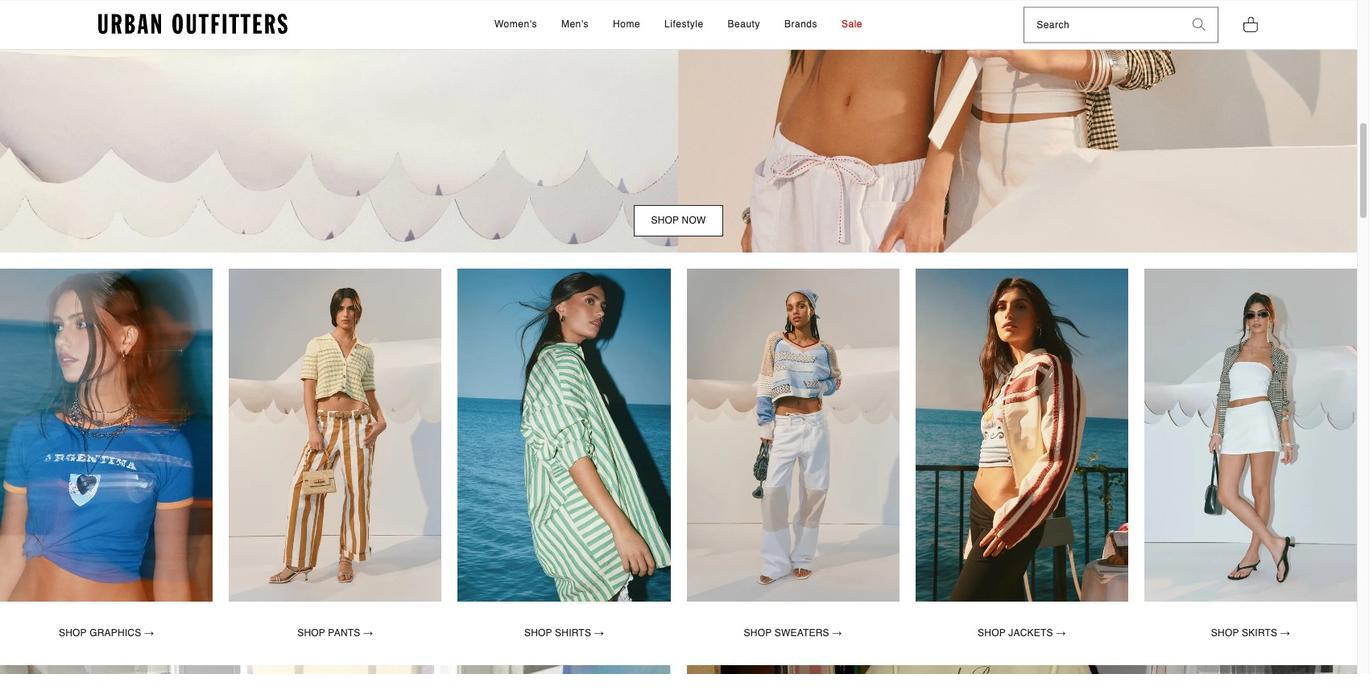 Task type: locate. For each thing, give the bounding box(es) containing it.
→ for shop graphics →
[[144, 628, 154, 639]]

lifestyle
[[664, 18, 704, 30]]

shop for shop jackets →
[[978, 628, 1006, 639]]

 image for now
[[0, 0, 1357, 253]]

shop left the sweaters
[[744, 628, 772, 639]]

→ inside shop sweaters → link
[[832, 628, 842, 639]]

→ right skirts
[[1280, 628, 1290, 639]]

shop pants → link
[[280, 618, 390, 650]]

→
[[144, 628, 154, 639], [832, 628, 842, 639], [363, 628, 373, 639], [594, 628, 604, 639], [1056, 628, 1066, 639], [1280, 628, 1290, 639]]

shop sweaters → link
[[727, 618, 859, 650]]

2  image from the top
[[0, 269, 213, 602]]

shop left skirts
[[1211, 628, 1239, 639]]

→ inside shop skirts → link
[[1280, 628, 1290, 639]]

→ right pants
[[363, 628, 373, 639]]

6 → from the left
[[1280, 628, 1290, 639]]

shop left graphics
[[59, 628, 87, 639]]

None search field
[[1024, 8, 1181, 42]]

4 → from the left
[[594, 628, 604, 639]]

shop for shop shirts →
[[524, 628, 552, 639]]

→ for shop shirts →
[[594, 628, 604, 639]]

shop left pants
[[297, 628, 325, 639]]

shop left jackets
[[978, 628, 1006, 639]]

shop
[[651, 215, 679, 226], [59, 628, 87, 639], [744, 628, 772, 639], [297, 628, 325, 639], [524, 628, 552, 639], [978, 628, 1006, 639], [1211, 628, 1239, 639]]

shop skirts image
[[1144, 269, 1357, 602]]

2 → from the left
[[832, 628, 842, 639]]

men's link
[[553, 1, 597, 49]]

5 → from the left
[[1056, 628, 1066, 639]]

3 → from the left
[[363, 628, 373, 639]]

jackets
[[1008, 628, 1053, 639]]

1 → from the left
[[144, 628, 154, 639]]

 image
[[0, 0, 1357, 253], [0, 269, 213, 602]]

men's
[[561, 18, 589, 30]]

shop men's graphics image
[[687, 666, 1357, 675]]

→ right graphics
[[144, 628, 154, 639]]

→ inside shop graphics → link
[[144, 628, 154, 639]]

1  image from the top
[[0, 0, 1357, 253]]

shop left shirts
[[524, 628, 552, 639]]

shop sweaters image
[[687, 269, 899, 602]]

shop for shop now
[[651, 215, 679, 226]]

shop shirts image
[[458, 269, 670, 602]]

→ inside shop pants → link
[[363, 628, 373, 639]]

1 vertical spatial  image
[[0, 269, 213, 602]]

 image for graphics
[[0, 269, 213, 602]]

→ inside shop shirts → link
[[594, 628, 604, 639]]

→ for shop sweaters →
[[832, 628, 842, 639]]

graphics
[[89, 628, 141, 639]]

urban outfitters image
[[98, 13, 288, 35]]

shop left now
[[651, 215, 679, 226]]

brands link
[[776, 1, 825, 49]]

0 vertical spatial  image
[[0, 0, 1357, 253]]

lifestyle link
[[656, 1, 712, 49]]

→ right jackets
[[1056, 628, 1066, 639]]

sweaters
[[775, 628, 829, 639]]

brands
[[784, 18, 817, 30]]

→ right shirts
[[594, 628, 604, 639]]

→ inside shop jackets → link
[[1056, 628, 1066, 639]]

sale link
[[834, 1, 871, 49]]

shop for shop graphics →
[[59, 628, 87, 639]]

women's link
[[486, 1, 545, 49]]

shop skirts → link
[[1194, 618, 1307, 650]]

→ for shop pants →
[[363, 628, 373, 639]]

shop art school edit image
[[0, 666, 670, 675]]

→ right the sweaters
[[832, 628, 842, 639]]

search image
[[1193, 18, 1206, 31]]

→ for shop skirts →
[[1280, 628, 1290, 639]]

Search text field
[[1024, 8, 1181, 42]]

now
[[682, 215, 706, 226]]



Task type: vqa. For each thing, say whether or not it's contained in the screenshot.
 image associated with GRAPHICS
yes



Task type: describe. For each thing, give the bounding box(es) containing it.
sale
[[842, 18, 863, 30]]

shop for shop skirts →
[[1211, 628, 1239, 639]]

shop now link
[[634, 205, 723, 237]]

shop sweaters →
[[744, 628, 842, 639]]

main navigation element
[[349, 1, 1008, 49]]

shirts
[[555, 628, 591, 639]]

home
[[613, 18, 640, 30]]

→ for shop jackets →
[[1056, 628, 1066, 639]]

shop skirts →
[[1211, 628, 1290, 639]]

shop jackets image
[[915, 269, 1128, 602]]

my shopping bag image
[[1243, 15, 1259, 33]]

women's
[[494, 18, 537, 30]]

shop pants image
[[229, 269, 442, 602]]

pants
[[328, 628, 360, 639]]

shop graphics →
[[59, 628, 154, 639]]

shop for shop pants →
[[297, 628, 325, 639]]

shop graphics → link
[[42, 618, 171, 650]]

shop pants →
[[297, 628, 373, 639]]

beauty link
[[720, 1, 768, 49]]

home link
[[605, 1, 648, 49]]

shop now
[[651, 215, 706, 226]]

shop jackets →
[[978, 628, 1066, 639]]

skirts
[[1242, 628, 1277, 639]]

shop shirts → link
[[507, 618, 621, 650]]

shop shirts →
[[524, 628, 604, 639]]

beauty
[[728, 18, 760, 30]]

shop for shop sweaters →
[[744, 628, 772, 639]]

shop jackets → link
[[961, 618, 1083, 650]]



